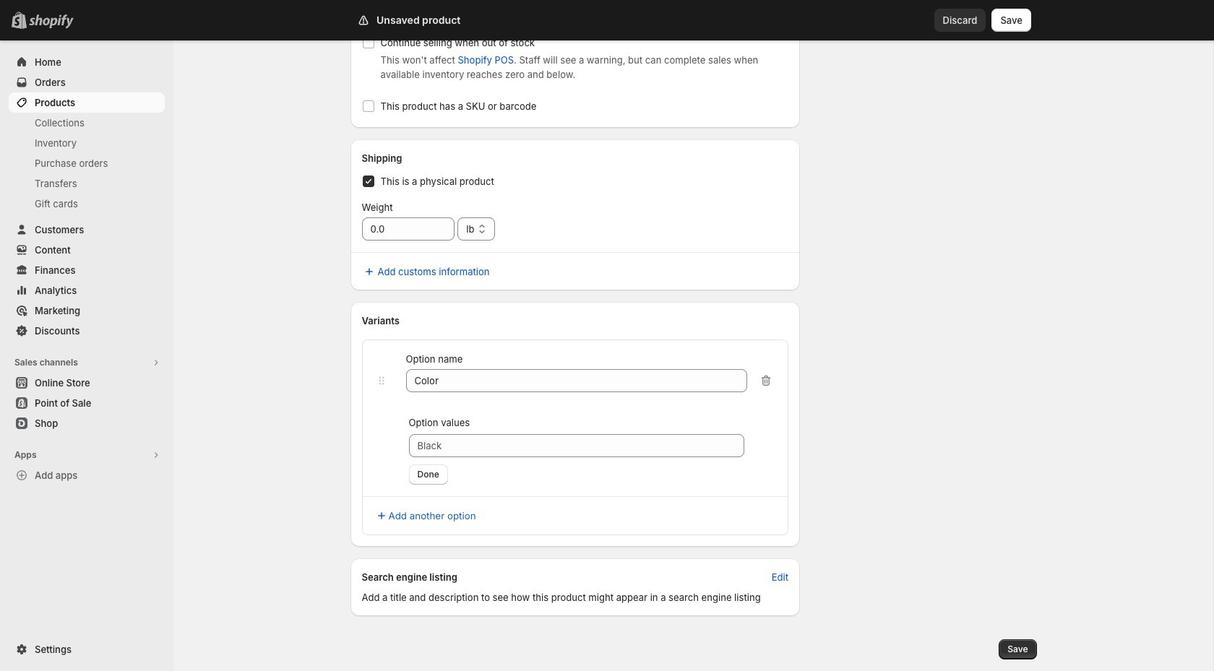 Task type: vqa. For each thing, say whether or not it's contained in the screenshot.
0.0 text field
yes



Task type: describe. For each thing, give the bounding box(es) containing it.
0.0 text field
[[362, 218, 455, 241]]

Size text field
[[406, 369, 748, 393]]

Black text field
[[409, 434, 745, 458]]

shopify image
[[32, 14, 77, 29]]



